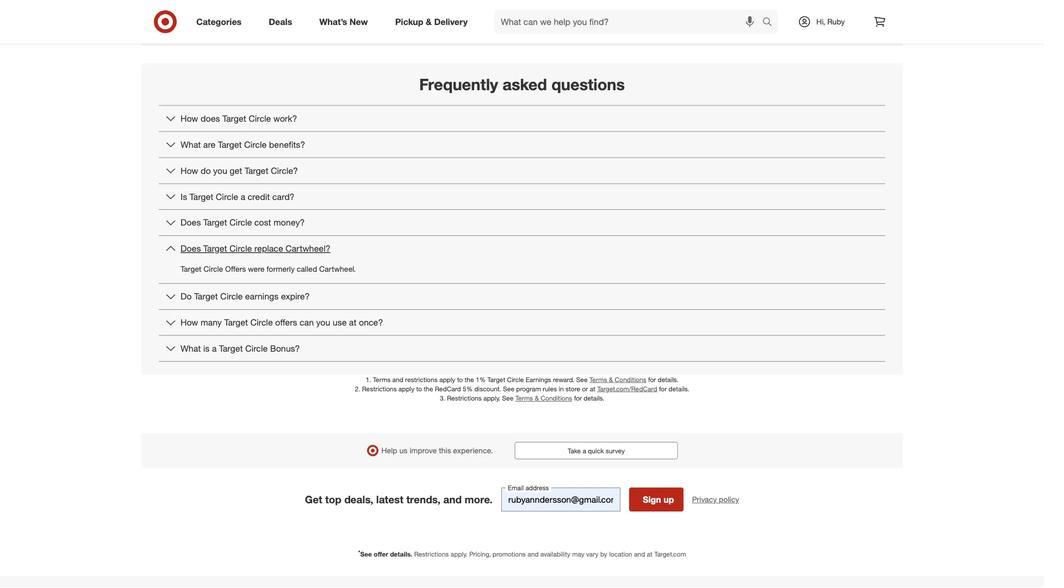 Task type: describe. For each thing, give the bounding box(es) containing it.
pickup & delivery
[[395, 16, 468, 27]]

at inside * see offer details. restrictions apply. pricing, promotions and availability may vary by location and at target.com
[[647, 550, 653, 559]]

1. terms and restrictions apply to the 1% target circle earnings reward. see terms & conditions for details. 2. restrictions apply to the redcard 5% discount. see program rules in store or at target.com/redcard for details. 3. restrictions apply. see terms & conditions for details.
[[355, 376, 689, 402]]

formerly
[[267, 264, 295, 274]]

2 vertical spatial &
[[535, 394, 539, 402]]

terms & conditions link for 1. terms and restrictions apply to the 1% target circle earnings reward. see
[[590, 376, 646, 384]]

money?
[[274, 217, 305, 228]]

asked
[[503, 75, 547, 94]]

questions
[[552, 75, 625, 94]]

0 vertical spatial &
[[426, 16, 432, 27]]

does for does target circle cost money?
[[181, 217, 201, 228]]

privacy policy
[[692, 495, 739, 504]]

does target circle cost money? button
[[159, 210, 885, 236]]

offer
[[374, 550, 388, 559]]

cartwheel.
[[319, 264, 356, 274]]

3.
[[440, 394, 445, 402]]

does for does target circle replace cartwheel?
[[181, 243, 201, 254]]

what are target circle benefits? button
[[159, 132, 885, 157]]

target inside the 1. terms and restrictions apply to the 1% target circle earnings reward. see terms & conditions for details. 2. restrictions apply to the redcard 5% discount. see program rules in store or at target.com/redcard for details. 3. restrictions apply. see terms & conditions for details.
[[488, 376, 505, 384]]

do
[[181, 291, 192, 302]]

track
[[401, 8, 421, 19]]

pickup & delivery link
[[386, 10, 481, 34]]

0 horizontal spatial for
[[574, 394, 582, 402]]

at inside the 1. terms and restrictions apply to the 1% target circle earnings reward. see terms & conditions for details. 2. restrictions apply to the redcard 5% discount. see program rules in store or at target.com/redcard for details. 3. restrictions apply. see terms & conditions for details.
[[590, 385, 596, 393]]

1 horizontal spatial apply
[[439, 376, 455, 384]]

privacy
[[692, 495, 717, 504]]

privacy policy link
[[692, 494, 739, 505]]

availability
[[541, 550, 570, 559]]

how do you get target circle?
[[181, 165, 298, 176]]

get
[[230, 165, 242, 176]]

rules
[[543, 385, 557, 393]]

circle inside dropdown button
[[250, 317, 273, 328]]

pickup
[[395, 16, 423, 27]]

deals,
[[344, 493, 373, 506]]

terms & conditions link for 3. restrictions apply. see
[[515, 394, 572, 402]]

2 horizontal spatial terms
[[590, 376, 607, 384]]

trends,
[[406, 493, 441, 506]]

2 horizontal spatial for
[[659, 385, 667, 393]]

and left "votes" at the left of page
[[460, 8, 474, 19]]

you inside dropdown button
[[316, 317, 330, 328]]

apply. inside * see offer details. restrictions apply. pricing, promotions and availability may vary by location and at target.com
[[451, 550, 468, 559]]

vary
[[586, 550, 599, 559]]

is target circle a credit card? button
[[159, 184, 885, 209]]

earnings
[[526, 376, 551, 384]]

up
[[664, 494, 674, 505]]

does
[[201, 113, 220, 124]]

making
[[540, 8, 569, 19]]

what is a target circle bonus?
[[181, 343, 300, 354]]

does target circle cost money?
[[181, 217, 305, 228]]

1 horizontal spatial conditions
[[615, 376, 646, 384]]

1 horizontal spatial earnings
[[424, 8, 457, 19]]

search
[[758, 17, 784, 28]]

1 vertical spatial a
[[212, 343, 217, 354]]

target.com/redcard
[[597, 385, 657, 393]]

benefits?
[[269, 139, 305, 150]]

a inside button
[[583, 447, 586, 455]]

target inside dropdown button
[[224, 317, 248, 328]]

once?
[[359, 317, 383, 328]]

help us improve this experience.
[[382, 446, 493, 456]]

cartwheel?
[[286, 243, 330, 254]]

sign up
[[643, 494, 674, 505]]

hi, ruby
[[817, 17, 845, 26]]

circle down get
[[216, 191, 238, 202]]

does target circle replace cartwheel?
[[181, 243, 330, 254]]

1 horizontal spatial the
[[465, 376, 474, 384]]

0 horizontal spatial terms
[[373, 376, 391, 384]]

earnings inside dropdown button
[[245, 291, 279, 302]]

survey
[[606, 447, 625, 455]]

quick
[[588, 447, 604, 455]]

pricing,
[[469, 550, 491, 559]]

categories
[[196, 16, 242, 27]]

experience.
[[453, 446, 493, 456]]

credit
[[248, 191, 270, 202]]

0 horizontal spatial conditions
[[541, 394, 572, 402]]

frequently asked questions
[[419, 75, 625, 94]]

take
[[568, 447, 581, 455]]

offers
[[225, 264, 246, 274]]

do target circle earnings expire? button
[[159, 284, 885, 309]]

what's new link
[[310, 10, 382, 34]]

sign up button
[[629, 488, 684, 512]]

does target circle replace cartwheel? button
[[159, 236, 885, 262]]

1.
[[366, 376, 371, 384]]

take a quick survey
[[568, 447, 625, 455]]

cost
[[254, 217, 271, 228]]

bonus?
[[270, 343, 300, 354]]

here
[[500, 8, 517, 19]]

target up offers
[[203, 243, 227, 254]]

circle left offers
[[204, 264, 223, 274]]

new
[[350, 16, 368, 27]]

how for how does target circle work?
[[181, 113, 198, 124]]

target circle offers were formerly called cartwheel.
[[181, 264, 356, 274]]

is target circle a credit card?
[[181, 191, 295, 202]]

* see offer details. restrictions apply. pricing, promotions and availability may vary by location and at target.com
[[358, 549, 686, 559]]

target right 'does' in the top of the page
[[222, 113, 246, 124]]

target right get
[[245, 165, 268, 176]]

reward.
[[553, 376, 574, 384]]

1 vertical spatial to
[[416, 385, 422, 393]]

expire?
[[281, 291, 310, 302]]

2.
[[355, 385, 360, 393]]

0 horizontal spatial the
[[424, 385, 433, 393]]

you inside dropdown button
[[213, 165, 227, 176]]

is
[[203, 343, 210, 354]]

in
[[559, 385, 564, 393]]

target right is
[[190, 191, 213, 202]]

top
[[325, 493, 342, 506]]

at inside dropdown button
[[349, 317, 357, 328]]

target right do
[[194, 291, 218, 302]]



Task type: locate. For each thing, give the bounding box(es) containing it.
0 vertical spatial apply.
[[484, 394, 500, 402]]

frequently
[[419, 75, 498, 94]]

& right track
[[426, 16, 432, 27]]

&
[[426, 16, 432, 27], [609, 376, 613, 384], [535, 394, 539, 402]]

circle?
[[271, 165, 298, 176]]

see inside * see offer details. restrictions apply. pricing, promotions and availability may vary by location and at target.com
[[360, 550, 372, 559]]

target.com/redcard link
[[597, 385, 657, 393]]

deals
[[269, 16, 292, 27]]

ruby
[[828, 17, 845, 26]]

*
[[358, 549, 360, 556]]

1 how from the top
[[181, 113, 198, 124]]

apply. down discount.
[[484, 394, 500, 402]]

2 does from the top
[[181, 243, 201, 254]]

2 vertical spatial restrictions
[[414, 550, 449, 559]]

how do you get target circle? button
[[159, 158, 885, 183]]

what for what are target circle benefits?
[[181, 139, 201, 150]]

1 vertical spatial the
[[424, 385, 433, 393]]

terms & conditions link down rules
[[515, 394, 572, 402]]

at right "use"
[[349, 317, 357, 328]]

1 vertical spatial conditions
[[541, 394, 572, 402]]

how does target circle work?
[[181, 113, 297, 124]]

use
[[333, 317, 347, 328]]

deals link
[[260, 10, 306, 34]]

2 horizontal spatial at
[[647, 550, 653, 559]]

1 horizontal spatial for
[[648, 376, 656, 384]]

0 horizontal spatial you
[[213, 165, 227, 176]]

what are target circle benefits?
[[181, 139, 305, 150]]

0 vertical spatial earnings
[[424, 8, 457, 19]]

does up do
[[181, 243, 201, 254]]

how left 'does' in the top of the page
[[181, 113, 198, 124]]

& down program
[[535, 394, 539, 402]]

to
[[457, 376, 463, 384], [416, 385, 422, 393]]

purchases.
[[601, 8, 643, 19]]

1 vertical spatial apply.
[[451, 550, 468, 559]]

circle up program
[[507, 376, 524, 384]]

1 vertical spatial earnings
[[245, 291, 279, 302]]

to down restrictions
[[416, 385, 422, 393]]

1 vertical spatial for
[[659, 385, 667, 393]]

how left 'do'
[[181, 165, 198, 176]]

1 horizontal spatial you
[[316, 317, 330, 328]]

target right are
[[218, 139, 242, 150]]

restrictions down 5%
[[447, 394, 482, 402]]

what's
[[319, 16, 347, 27]]

improve
[[410, 446, 437, 456]]

may
[[572, 550, 585, 559]]

0 horizontal spatial at
[[349, 317, 357, 328]]

or
[[582, 385, 588, 393]]

what left is at left bottom
[[181, 343, 201, 354]]

terms down program
[[515, 394, 533, 402]]

0 vertical spatial you
[[213, 165, 227, 176]]

a left credit
[[241, 191, 245, 202]]

for down store
[[574, 394, 582, 402]]

1 vertical spatial at
[[590, 385, 596, 393]]

0 horizontal spatial apply
[[399, 385, 415, 393]]

card?
[[272, 191, 295, 202]]

target right "many" in the left of the page
[[224, 317, 248, 328]]

0 vertical spatial a
[[241, 191, 245, 202]]

0 vertical spatial what
[[181, 139, 201, 150]]

work?
[[273, 113, 297, 124]]

terms up target.com/redcard link
[[590, 376, 607, 384]]

take a quick survey button
[[515, 442, 678, 460]]

and left more.
[[443, 493, 462, 506]]

earnings down were
[[245, 291, 279, 302]]

called
[[297, 264, 317, 274]]

0 vertical spatial apply
[[439, 376, 455, 384]]

how for how do you get target circle?
[[181, 165, 198, 176]]

search button
[[758, 10, 784, 36]]

restrictions left pricing,
[[414, 550, 449, 559]]

restrictions inside * see offer details. restrictions apply. pricing, promotions and availability may vary by location and at target.com
[[414, 550, 449, 559]]

1 vertical spatial restrictions
[[447, 394, 482, 402]]

What can we help you find? suggestions appear below search field
[[494, 10, 765, 34]]

for up target.com/redcard
[[648, 376, 656, 384]]

conditions down in
[[541, 394, 572, 402]]

0 horizontal spatial earnings
[[245, 291, 279, 302]]

2 horizontal spatial a
[[583, 447, 586, 455]]

conditions up target.com/redcard
[[615, 376, 646, 384]]

for right target.com/redcard
[[659, 385, 667, 393]]

get
[[305, 493, 322, 506]]

target right is at left bottom
[[219, 343, 243, 354]]

restrictions
[[362, 385, 397, 393], [447, 394, 482, 402], [414, 550, 449, 559]]

is
[[181, 191, 187, 202]]

& up target.com/redcard
[[609, 376, 613, 384]]

how many target circle offers can you use at once? button
[[159, 310, 885, 335]]

circle up offers
[[230, 243, 252, 254]]

program
[[516, 385, 541, 393]]

1 horizontal spatial at
[[590, 385, 596, 393]]

0 horizontal spatial a
[[212, 343, 217, 354]]

0 horizontal spatial to
[[416, 385, 422, 393]]

1 vertical spatial does
[[181, 243, 201, 254]]

policy
[[719, 495, 739, 504]]

1%
[[476, 376, 486, 384]]

1 vertical spatial how
[[181, 165, 198, 176]]

sign
[[643, 494, 661, 505]]

you right 'do'
[[213, 165, 227, 176]]

delivery
[[434, 16, 468, 27]]

0 vertical spatial to
[[457, 376, 463, 384]]

offers
[[275, 317, 297, 328]]

1 horizontal spatial terms
[[515, 394, 533, 402]]

do target circle earnings expire?
[[181, 291, 310, 302]]

to up 5%
[[457, 376, 463, 384]]

2 how from the top
[[181, 165, 198, 176]]

0 vertical spatial how
[[181, 113, 198, 124]]

hi,
[[817, 17, 825, 26]]

at
[[349, 317, 357, 328], [590, 385, 596, 393], [647, 550, 653, 559]]

after
[[520, 8, 538, 19]]

and left availability
[[528, 550, 539, 559]]

apply up "redcard"
[[439, 376, 455, 384]]

1 vertical spatial &
[[609, 376, 613, 384]]

a right take
[[583, 447, 586, 455]]

1 does from the top
[[181, 217, 201, 228]]

details. inside * see offer details. restrictions apply. pricing, promotions and availability may vary by location and at target.com
[[390, 550, 412, 559]]

what left are
[[181, 139, 201, 150]]

categories link
[[187, 10, 255, 34]]

1 vertical spatial what
[[181, 343, 201, 354]]

us
[[400, 446, 408, 456]]

0 vertical spatial at
[[349, 317, 357, 328]]

for
[[648, 376, 656, 384], [659, 385, 667, 393], [574, 394, 582, 402]]

apply. inside the 1. terms and restrictions apply to the 1% target circle earnings reward. see terms & conditions for details. 2. restrictions apply to the redcard 5% discount. see program rules in store or at target.com/redcard for details. 3. restrictions apply. see terms & conditions for details.
[[484, 394, 500, 402]]

0 vertical spatial does
[[181, 217, 201, 228]]

were
[[248, 264, 265, 274]]

0 vertical spatial conditions
[[615, 376, 646, 384]]

2 vertical spatial how
[[181, 317, 198, 328]]

2 what from the top
[[181, 343, 201, 354]]

get top deals, latest trends, and more.
[[305, 493, 493, 506]]

how left "many" in the left of the page
[[181, 317, 198, 328]]

1 horizontal spatial apply.
[[484, 394, 500, 402]]

how inside dropdown button
[[181, 317, 198, 328]]

0 vertical spatial the
[[465, 376, 474, 384]]

None text field
[[501, 488, 620, 512]]

circle left work?
[[249, 113, 271, 124]]

1 what from the top
[[181, 139, 201, 150]]

2 vertical spatial a
[[583, 447, 586, 455]]

help
[[382, 446, 397, 456]]

a
[[241, 191, 245, 202], [212, 343, 217, 354], [583, 447, 586, 455]]

terms & conditions link up target.com/redcard
[[590, 376, 646, 384]]

and left restrictions
[[392, 376, 403, 384]]

0 horizontal spatial &
[[426, 16, 432, 27]]

latest
[[376, 493, 404, 506]]

earnings right track
[[424, 8, 457, 19]]

circle up how do you get target circle?
[[244, 139, 267, 150]]

1 horizontal spatial terms & conditions link
[[590, 376, 646, 384]]

apply. left pricing,
[[451, 550, 468, 559]]

apply down restrictions
[[399, 385, 415, 393]]

restrictions down '1.'
[[362, 385, 397, 393]]

1 horizontal spatial &
[[535, 394, 539, 402]]

0 horizontal spatial terms & conditions link
[[515, 394, 572, 402]]

what for what is a target circle bonus?
[[181, 343, 201, 354]]

do
[[201, 165, 211, 176]]

you left "use"
[[316, 317, 330, 328]]

3 how from the top
[[181, 317, 198, 328]]

2 vertical spatial at
[[647, 550, 653, 559]]

terms
[[373, 376, 391, 384], [590, 376, 607, 384], [515, 394, 533, 402]]

2 horizontal spatial &
[[609, 376, 613, 384]]

redcard
[[435, 385, 461, 393]]

1 horizontal spatial to
[[457, 376, 463, 384]]

circle left the offers
[[250, 317, 273, 328]]

at left target.com
[[647, 550, 653, 559]]

2 vertical spatial for
[[574, 394, 582, 402]]

terms right '1.'
[[373, 376, 391, 384]]

store
[[566, 385, 580, 393]]

are
[[203, 139, 216, 150]]

and right location
[[634, 550, 645, 559]]

the up 5%
[[465, 376, 474, 384]]

track earnings and votes here after making eligible purchases.
[[401, 8, 643, 19]]

the down restrictions
[[424, 385, 433, 393]]

discount.
[[474, 385, 501, 393]]

0 vertical spatial restrictions
[[362, 385, 397, 393]]

a right is at left bottom
[[212, 343, 217, 354]]

see
[[576, 376, 588, 384], [503, 385, 515, 393], [502, 394, 514, 402], [360, 550, 372, 559]]

target up do
[[181, 264, 201, 274]]

more.
[[465, 493, 493, 506]]

restrictions
[[405, 376, 438, 384]]

what's new
[[319, 16, 368, 27]]

how
[[181, 113, 198, 124], [181, 165, 198, 176], [181, 317, 198, 328]]

target.com
[[654, 550, 686, 559]]

circle inside the 1. terms and restrictions apply to the 1% target circle earnings reward. see terms & conditions for details. 2. restrictions apply to the redcard 5% discount. see program rules in store or at target.com/redcard for details. 3. restrictions apply. see terms & conditions for details.
[[507, 376, 524, 384]]

how many target circle offers can you use at once?
[[181, 317, 383, 328]]

target up discount.
[[488, 376, 505, 384]]

1 horizontal spatial a
[[241, 191, 245, 202]]

1 vertical spatial you
[[316, 317, 330, 328]]

circle left cost
[[230, 217, 252, 228]]

0 horizontal spatial apply.
[[451, 550, 468, 559]]

does down is
[[181, 217, 201, 228]]

votes
[[477, 8, 498, 19]]

circle left bonus?
[[245, 343, 268, 354]]

target down is target circle a credit card?
[[203, 217, 227, 228]]

0 vertical spatial terms & conditions link
[[590, 376, 646, 384]]

circle down offers
[[220, 291, 243, 302]]

and inside the 1. terms and restrictions apply to the 1% target circle earnings reward. see terms & conditions for details. 2. restrictions apply to the redcard 5% discount. see program rules in store or at target.com/redcard for details. 3. restrictions apply. see terms & conditions for details.
[[392, 376, 403, 384]]

eligible
[[571, 8, 598, 19]]

how for how many target circle offers can you use at once?
[[181, 317, 198, 328]]

1 vertical spatial apply
[[399, 385, 415, 393]]

0 vertical spatial for
[[648, 376, 656, 384]]

promotions
[[493, 550, 526, 559]]

earnings
[[424, 8, 457, 19], [245, 291, 279, 302]]

at right "or"
[[590, 385, 596, 393]]

1 vertical spatial terms & conditions link
[[515, 394, 572, 402]]



Task type: vqa. For each thing, say whether or not it's contained in the screenshot.
'FIND STORES' link
no



